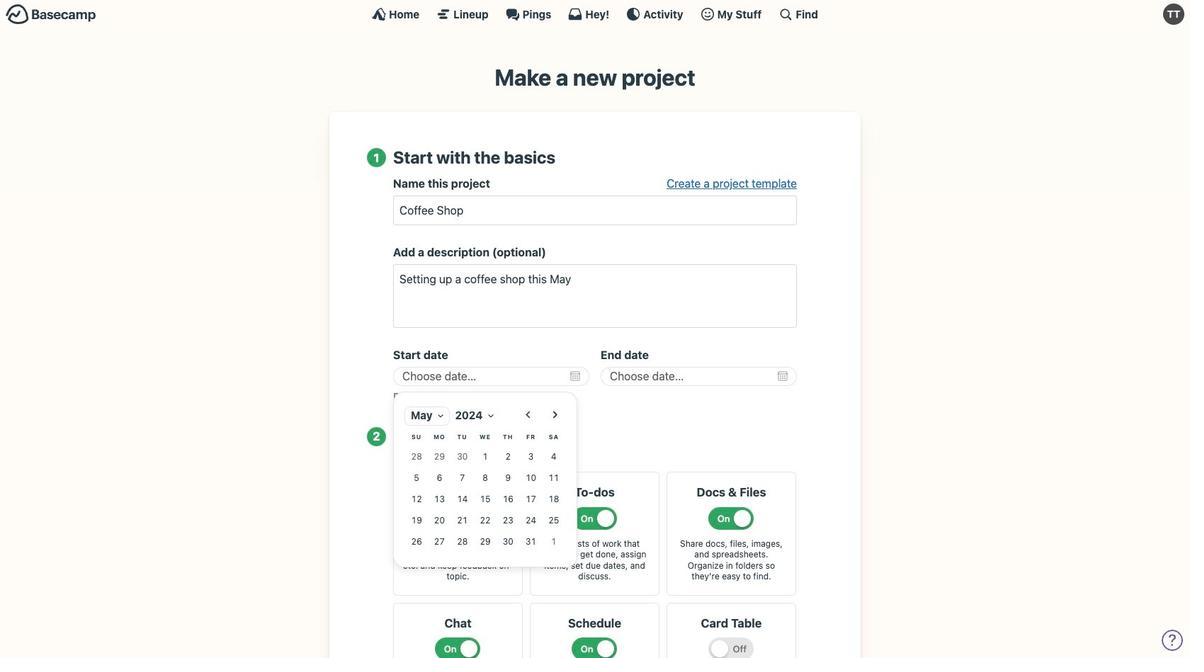 Task type: locate. For each thing, give the bounding box(es) containing it.
keyboard shortcut: ⌘ + / image
[[779, 7, 793, 21]]

main element
[[0, 0, 1190, 28]]

Choose date… field
[[393, 367, 589, 386], [601, 367, 797, 386]]

1 horizontal spatial choose date… field
[[601, 367, 797, 386]]

0 horizontal spatial choose date… field
[[393, 367, 589, 386]]

terry turtle image
[[1163, 4, 1184, 25]]



Task type: vqa. For each thing, say whether or not it's contained in the screenshot.
E.G. Office Renovation text box
yes



Task type: describe. For each thing, give the bounding box(es) containing it.
e.g. Office Renovation text field
[[393, 196, 797, 225]]

2 choose date… field from the left
[[601, 367, 797, 386]]

e.g. Plans and scheduling for expanding the office text field
[[393, 264, 797, 328]]

switch accounts image
[[6, 4, 96, 26]]

1 choose date… field from the left
[[393, 367, 589, 386]]



